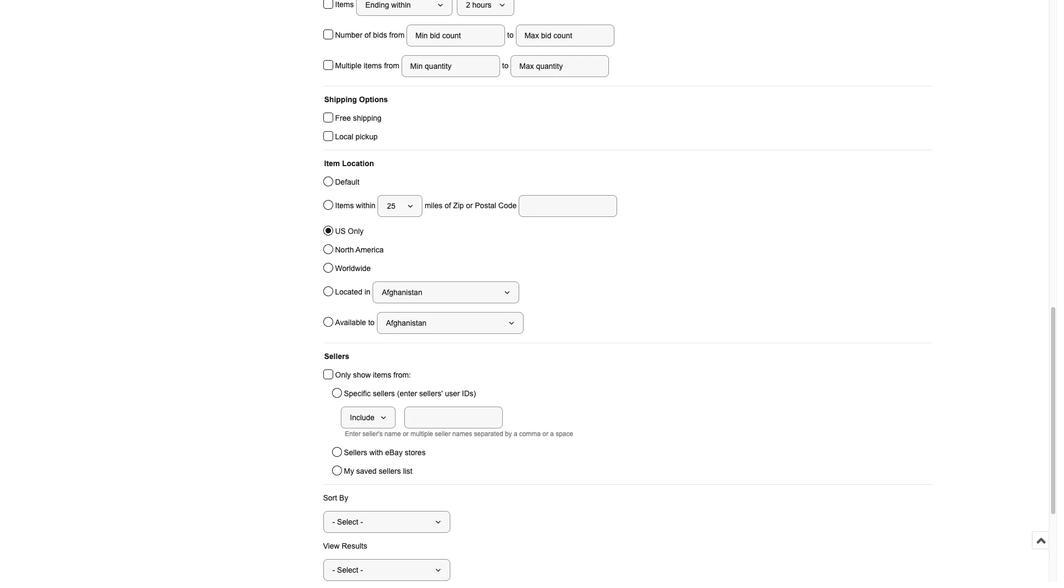 Task type: vqa. For each thing, say whether or not it's contained in the screenshot.
Completed Items's the Items
no



Task type: describe. For each thing, give the bounding box(es) containing it.
or for zip
[[466, 201, 473, 210]]

1 a from the left
[[514, 431, 517, 438]]

number of bids from
[[335, 30, 407, 39]]

multiple
[[335, 61, 362, 70]]

sellers'
[[419, 390, 443, 398]]

1 vertical spatial only
[[335, 371, 351, 380]]

miles
[[425, 201, 443, 210]]

enter seller's name or multiple seller names separated by a comma or a space
[[345, 431, 573, 438]]

in
[[364, 288, 370, 296]]

ebay
[[385, 449, 403, 457]]

ids)
[[462, 390, 476, 398]]

location
[[342, 159, 374, 168]]

item
[[324, 159, 340, 168]]

0 vertical spatial sellers
[[373, 390, 395, 398]]

results
[[342, 542, 367, 551]]

postal
[[475, 201, 496, 210]]

stores
[[405, 449, 426, 457]]

america
[[356, 246, 384, 254]]

sellers for sellers with ebay stores
[[344, 449, 367, 457]]

0 vertical spatial only
[[348, 227, 364, 236]]

zip
[[453, 201, 464, 210]]

Seller ID text field
[[404, 407, 503, 429]]

specific sellers (enter sellers' user ids)
[[344, 390, 476, 398]]

Enter Maximum Quantity text field
[[511, 55, 609, 77]]

local pickup
[[335, 132, 378, 141]]

items
[[335, 201, 354, 210]]

Enter minimum number of bids text field
[[407, 25, 505, 47]]

options
[[359, 95, 388, 104]]

1 vertical spatial from
[[384, 61, 399, 70]]

sort
[[323, 494, 337, 503]]

shipping
[[324, 95, 357, 104]]

code
[[498, 201, 517, 210]]

within
[[356, 201, 376, 210]]

available to
[[335, 318, 377, 327]]

default
[[335, 178, 359, 187]]

items within
[[335, 201, 378, 210]]

seller's
[[362, 431, 383, 438]]

(enter
[[397, 390, 417, 398]]

0 vertical spatial items
[[364, 61, 382, 70]]

from:
[[393, 371, 411, 380]]

my
[[344, 467, 354, 476]]

space
[[556, 431, 573, 438]]

us
[[335, 227, 346, 236]]

2 a from the left
[[550, 431, 554, 438]]

bids
[[373, 30, 387, 39]]

item location
[[324, 159, 374, 168]]

names
[[452, 431, 472, 438]]



Task type: locate. For each thing, give the bounding box(es) containing it.
1 vertical spatial sellers
[[379, 467, 401, 476]]

Enter maximum number of bids text field
[[516, 25, 614, 47]]

or for name
[[403, 431, 409, 438]]

Enter minimum quantity text field
[[402, 55, 500, 77]]

only
[[348, 227, 364, 236], [335, 371, 351, 380]]

local
[[335, 132, 353, 141]]

sort by
[[323, 494, 348, 503]]

or
[[466, 201, 473, 210], [403, 431, 409, 438], [543, 431, 548, 438]]

of left zip
[[445, 201, 451, 210]]

north
[[335, 246, 354, 254]]

1 vertical spatial of
[[445, 201, 451, 210]]

only right us
[[348, 227, 364, 236]]

free shipping
[[335, 114, 382, 123]]

1 horizontal spatial of
[[445, 201, 451, 210]]

view results
[[323, 542, 367, 551]]

0 horizontal spatial a
[[514, 431, 517, 438]]

show
[[353, 371, 371, 380]]

1 vertical spatial to
[[500, 61, 511, 70]]

by
[[339, 494, 348, 503]]

pickup
[[356, 132, 378, 141]]

available
[[335, 318, 366, 327]]

Zip or Postal Code text field
[[519, 195, 617, 217]]

of for miles
[[445, 201, 451, 210]]

only show items from:
[[335, 371, 411, 380]]

0 vertical spatial sellers
[[324, 352, 349, 361]]

2 vertical spatial to
[[368, 318, 375, 327]]

comma
[[519, 431, 541, 438]]

view
[[323, 542, 340, 551]]

of
[[364, 30, 371, 39], [445, 201, 451, 210]]

located
[[335, 288, 362, 296]]

from
[[389, 30, 404, 39], [384, 61, 399, 70]]

items left from:
[[373, 371, 391, 380]]

or right name
[[403, 431, 409, 438]]

a
[[514, 431, 517, 438], [550, 431, 554, 438]]

north america
[[335, 246, 384, 254]]

0 vertical spatial of
[[364, 30, 371, 39]]

1 horizontal spatial a
[[550, 431, 554, 438]]

sellers down only show items from: on the left bottom of the page
[[373, 390, 395, 398]]

free
[[335, 114, 351, 123]]

sellers left 'list'
[[379, 467, 401, 476]]

specific
[[344, 390, 371, 398]]

number
[[335, 30, 362, 39]]

to
[[505, 30, 516, 39], [500, 61, 511, 70], [368, 318, 375, 327]]

or right comma
[[543, 431, 548, 438]]

2 horizontal spatial or
[[543, 431, 548, 438]]

sellers down enter on the bottom of the page
[[344, 449, 367, 457]]

located in
[[335, 288, 373, 296]]

only left show
[[335, 371, 351, 380]]

1 vertical spatial sellers
[[344, 449, 367, 457]]

separated
[[474, 431, 503, 438]]

enter
[[345, 431, 361, 438]]

items
[[364, 61, 382, 70], [373, 371, 391, 380]]

to for multiple items from
[[500, 61, 511, 70]]

seller
[[435, 431, 451, 438]]

sellers with ebay stores
[[344, 449, 426, 457]]

worldwide
[[335, 264, 371, 273]]

0 horizontal spatial of
[[364, 30, 371, 39]]

user
[[445, 390, 460, 398]]

from down bids
[[384, 61, 399, 70]]

sellers
[[324, 352, 349, 361], [344, 449, 367, 457]]

with
[[369, 449, 383, 457]]

sellers
[[373, 390, 395, 398], [379, 467, 401, 476]]

0 vertical spatial from
[[389, 30, 404, 39]]

miles of zip or postal code
[[423, 201, 519, 210]]

name
[[385, 431, 401, 438]]

us only
[[335, 227, 364, 236]]

1 vertical spatial items
[[373, 371, 391, 380]]

a left space
[[550, 431, 554, 438]]

list
[[403, 467, 412, 476]]

multiple items from
[[335, 61, 402, 70]]

from right bids
[[389, 30, 404, 39]]

0 vertical spatial to
[[505, 30, 516, 39]]

multiple
[[410, 431, 433, 438]]

by
[[505, 431, 512, 438]]

saved
[[356, 467, 377, 476]]

of for number
[[364, 30, 371, 39]]

or right zip
[[466, 201, 473, 210]]

shipping options
[[324, 95, 388, 104]]

shipping
[[353, 114, 382, 123]]

sellers for sellers
[[324, 352, 349, 361]]

a right by
[[514, 431, 517, 438]]

my saved sellers list
[[344, 467, 412, 476]]

of left bids
[[364, 30, 371, 39]]

items right multiple
[[364, 61, 382, 70]]

0 horizontal spatial or
[[403, 431, 409, 438]]

sellers down available
[[324, 352, 349, 361]]

to for number of bids from
[[505, 30, 516, 39]]

1 horizontal spatial or
[[466, 201, 473, 210]]



